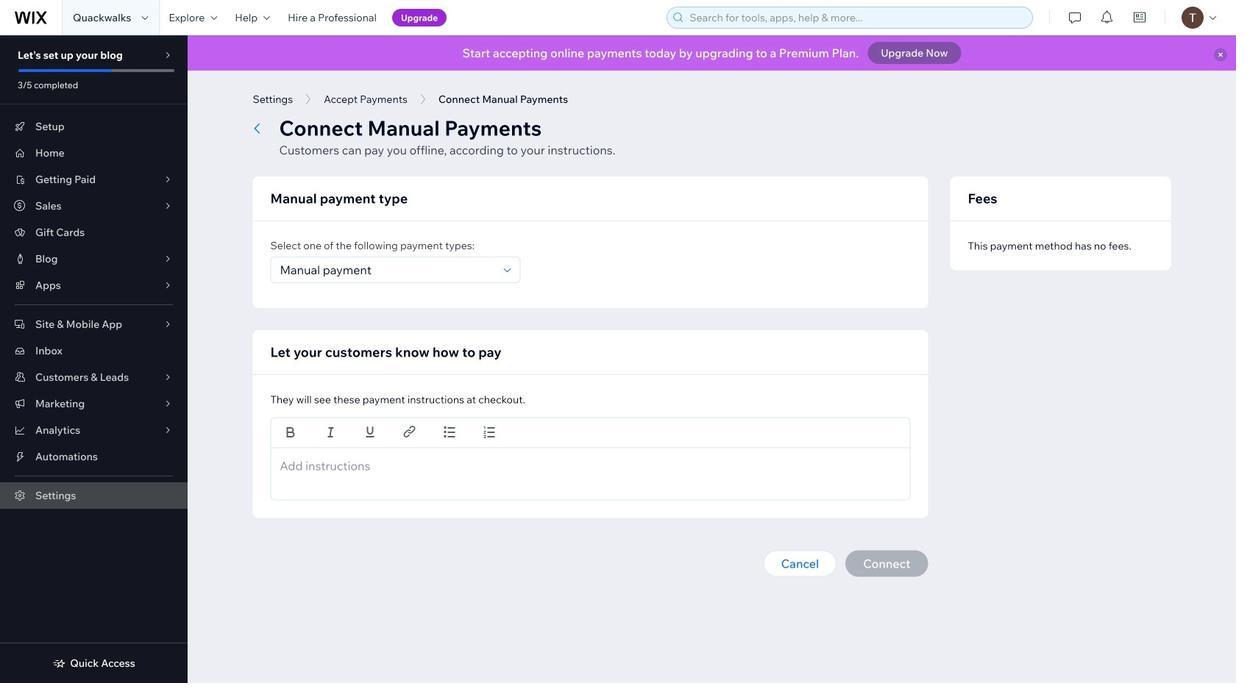 Task type: locate. For each thing, give the bounding box(es) containing it.
alert
[[188, 35, 1237, 71]]

Search for tools, apps, help & more... field
[[686, 7, 1029, 28]]

None text field
[[280, 458, 901, 475]]

None field
[[276, 258, 499, 283]]

sidebar element
[[0, 35, 188, 684]]



Task type: vqa. For each thing, say whether or not it's contained in the screenshot.
intent on the left bottom
no



